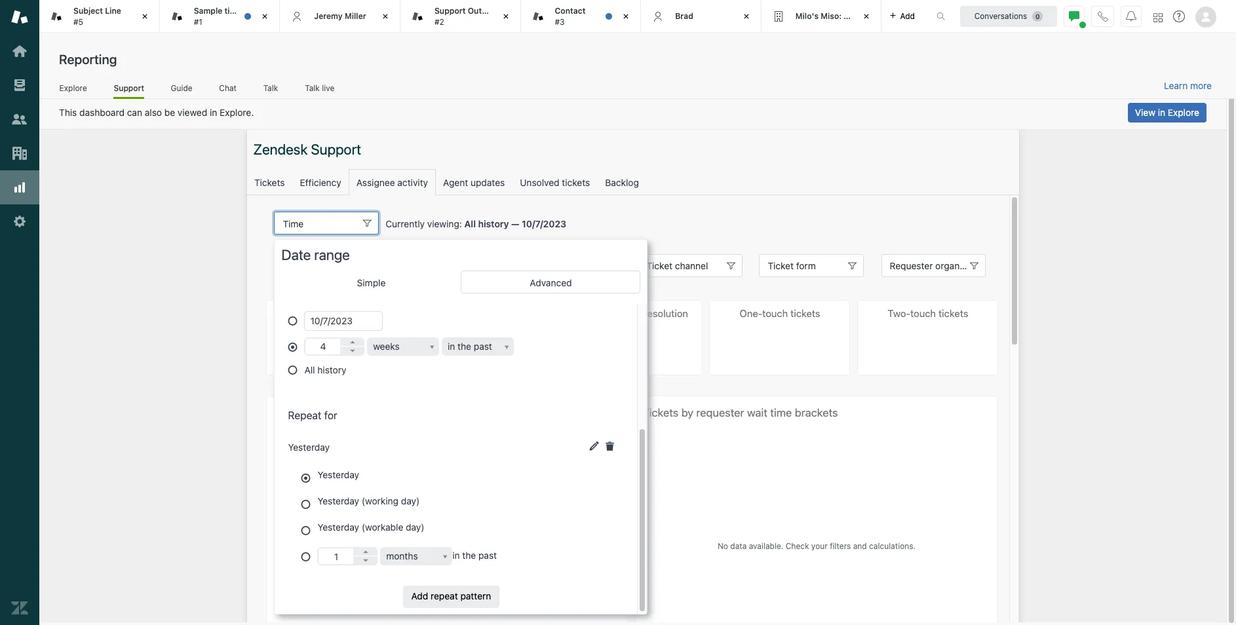 Task type: describe. For each thing, give the bounding box(es) containing it.
talk live
[[305, 83, 335, 93]]

subject line #5
[[73, 6, 121, 27]]

jeremy miller tab
[[280, 0, 400, 33]]

admin image
[[11, 213, 28, 230]]

guide link
[[170, 83, 193, 97]]

subject
[[73, 6, 103, 16]]

talk live link
[[305, 83, 335, 97]]

contact #3
[[555, 6, 586, 27]]

chat link
[[219, 83, 237, 97]]

notifications image
[[1126, 11, 1137, 21]]

tab containing subject line
[[39, 0, 160, 33]]

explore.
[[220, 107, 254, 118]]

brad
[[675, 11, 693, 21]]

outreach
[[468, 6, 504, 16]]

viewed
[[178, 107, 207, 118]]

learn more link
[[1164, 80, 1212, 92]]

#1 tab
[[160, 0, 280, 33]]

contact
[[555, 6, 586, 16]]

explore link
[[59, 83, 87, 97]]

close image for outreach
[[499, 10, 512, 23]]

button displays agent's chat status as online. image
[[1069, 11, 1080, 21]]

be
[[164, 107, 175, 118]]

add button
[[882, 0, 923, 32]]

zendesk products image
[[1154, 13, 1163, 22]]

close image inside jeremy miller tab
[[379, 10, 392, 23]]

3 close image from the left
[[620, 10, 633, 23]]

miller
[[345, 11, 366, 21]]

explore inside button
[[1168, 107, 1200, 118]]

close image for line
[[138, 10, 151, 23]]

support outreach #2
[[435, 6, 504, 27]]

talk for talk live
[[305, 83, 320, 93]]

zendesk image
[[11, 600, 28, 617]]

more
[[1190, 80, 1212, 91]]

#3
[[555, 17, 565, 27]]

this dashboard can also be viewed in explore.
[[59, 107, 254, 118]]

1 in from the left
[[210, 107, 217, 118]]

chat
[[219, 83, 237, 93]]

get started image
[[11, 43, 28, 60]]

line
[[105, 6, 121, 16]]



Task type: vqa. For each thing, say whether or not it's contained in the screenshot.
"Jeremy Miller" on the left of the page
yes



Task type: locate. For each thing, give the bounding box(es) containing it.
support
[[435, 6, 466, 16], [114, 83, 144, 93]]

dashboard
[[79, 107, 125, 118]]

jeremy
[[314, 11, 343, 21]]

close image left jeremy
[[258, 10, 272, 23]]

1 horizontal spatial close image
[[499, 10, 512, 23]]

close image right line
[[138, 10, 151, 23]]

conversations
[[975, 11, 1027, 21]]

in
[[210, 107, 217, 118], [1158, 107, 1166, 118]]

0 horizontal spatial talk
[[263, 83, 278, 93]]

talk for talk
[[263, 83, 278, 93]]

in right view
[[1158, 107, 1166, 118]]

4 tab from the left
[[762, 0, 882, 33]]

tabs tab list
[[39, 0, 923, 33]]

close image right contact #3 at the left of page
[[620, 10, 633, 23]]

view
[[1135, 107, 1156, 118]]

close image inside #1 tab
[[258, 10, 272, 23]]

tab containing contact
[[521, 0, 641, 33]]

brad tab
[[641, 0, 762, 33]]

learn
[[1164, 80, 1188, 91]]

talk inside "link"
[[263, 83, 278, 93]]

2 close image from the left
[[499, 10, 512, 23]]

support up can
[[114, 83, 144, 93]]

conversations button
[[960, 6, 1057, 27]]

support inside support outreach #2
[[435, 6, 466, 16]]

0 horizontal spatial in
[[210, 107, 217, 118]]

talk left live
[[305, 83, 320, 93]]

1 horizontal spatial support
[[435, 6, 466, 16]]

close image left #3
[[499, 10, 512, 23]]

close image right the "miller" at left
[[379, 10, 392, 23]]

2 close image from the left
[[379, 10, 392, 23]]

view in explore
[[1135, 107, 1200, 118]]

1 close image from the left
[[258, 10, 272, 23]]

explore down learn more link
[[1168, 107, 1200, 118]]

#5
[[73, 17, 83, 27]]

0 horizontal spatial explore
[[59, 83, 87, 93]]

talk right chat
[[263, 83, 278, 93]]

can
[[127, 107, 142, 118]]

close image inside brad tab
[[740, 10, 753, 23]]

customers image
[[11, 111, 28, 128]]

0 vertical spatial support
[[435, 6, 466, 16]]

get help image
[[1173, 10, 1185, 22]]

1 tab from the left
[[39, 0, 160, 33]]

talk link
[[263, 83, 278, 97]]

views image
[[11, 77, 28, 94]]

1 horizontal spatial in
[[1158, 107, 1166, 118]]

4 close image from the left
[[740, 10, 753, 23]]

support for support
[[114, 83, 144, 93]]

close image left add dropdown button
[[860, 10, 873, 23]]

0 horizontal spatial support
[[114, 83, 144, 93]]

tab
[[39, 0, 160, 33], [400, 0, 521, 33], [521, 0, 641, 33], [762, 0, 882, 33]]

organizations image
[[11, 145, 28, 162]]

1 horizontal spatial explore
[[1168, 107, 1200, 118]]

1 vertical spatial explore
[[1168, 107, 1200, 118]]

guide
[[171, 83, 192, 93]]

close image
[[258, 10, 272, 23], [379, 10, 392, 23], [620, 10, 633, 23], [740, 10, 753, 23], [860, 10, 873, 23]]

add
[[900, 11, 915, 21]]

in right viewed
[[210, 107, 217, 118]]

zendesk support image
[[11, 9, 28, 26]]

explore up this at top left
[[59, 83, 87, 93]]

jeremy miller
[[314, 11, 366, 21]]

talk
[[263, 83, 278, 93], [305, 83, 320, 93]]

5 close image from the left
[[860, 10, 873, 23]]

close image right brad
[[740, 10, 753, 23]]

3 tab from the left
[[521, 0, 641, 33]]

1 talk from the left
[[263, 83, 278, 93]]

view in explore button
[[1128, 103, 1207, 123]]

in inside button
[[1158, 107, 1166, 118]]

support link
[[114, 83, 144, 99]]

1 vertical spatial support
[[114, 83, 144, 93]]

main element
[[0, 0, 39, 625]]

2 tab from the left
[[400, 0, 521, 33]]

support for support outreach #2
[[435, 6, 466, 16]]

this
[[59, 107, 77, 118]]

explore
[[59, 83, 87, 93], [1168, 107, 1200, 118]]

close image
[[138, 10, 151, 23], [499, 10, 512, 23]]

1 horizontal spatial talk
[[305, 83, 320, 93]]

0 vertical spatial explore
[[59, 83, 87, 93]]

#1
[[194, 17, 202, 27]]

2 talk from the left
[[305, 83, 320, 93]]

learn more
[[1164, 80, 1212, 91]]

#2
[[435, 17, 444, 27]]

2 in from the left
[[1158, 107, 1166, 118]]

also
[[145, 107, 162, 118]]

talk inside 'link'
[[305, 83, 320, 93]]

tab containing support outreach
[[400, 0, 521, 33]]

1 close image from the left
[[138, 10, 151, 23]]

live
[[322, 83, 335, 93]]

reporting
[[59, 52, 117, 67]]

support up #2
[[435, 6, 466, 16]]

0 horizontal spatial close image
[[138, 10, 151, 23]]

reporting image
[[11, 179, 28, 196]]



